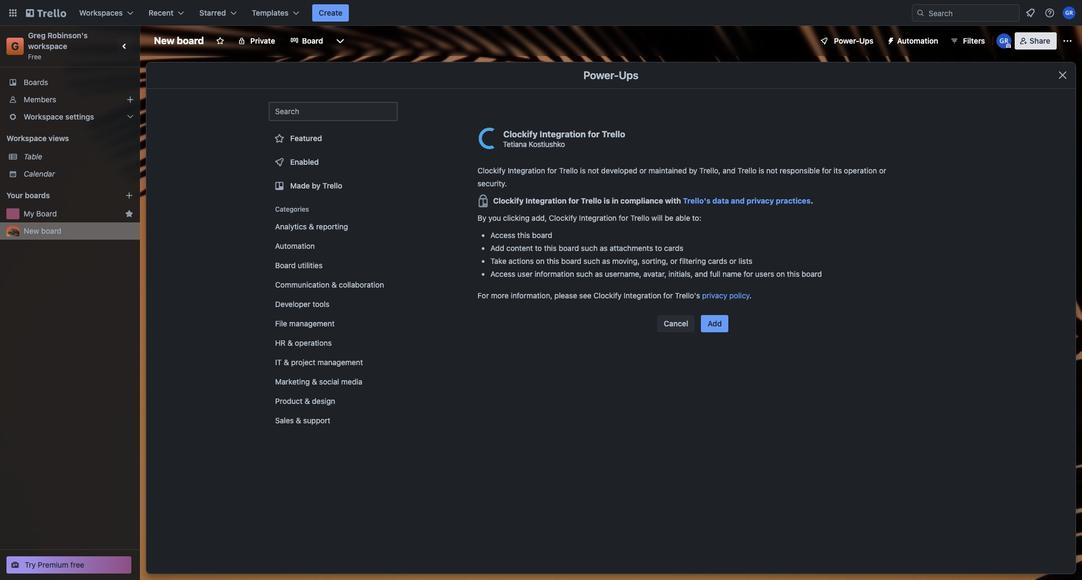 Task type: vqa. For each thing, say whether or not it's contained in the screenshot.
it & project management Link
yes



Task type: describe. For each thing, give the bounding box(es) containing it.
information
[[535, 269, 574, 278]]

made by trello
[[290, 181, 342, 190]]

new inside board name text box
[[154, 35, 175, 46]]

create button
[[312, 4, 349, 22]]

Search field
[[925, 5, 1020, 21]]

compliance
[[621, 196, 663, 205]]

1 vertical spatial power-ups
[[584, 69, 639, 81]]

sales & support
[[275, 416, 330, 425]]

sorting,
[[642, 256, 669, 266]]

social
[[319, 377, 339, 386]]

1 vertical spatial new board
[[24, 226, 61, 235]]

1 access from the top
[[491, 231, 516, 240]]

2 horizontal spatial is
[[759, 166, 765, 175]]

media
[[341, 377, 363, 386]]

enabled
[[290, 157, 319, 166]]

it & project management
[[275, 358, 363, 367]]

& for sales
[[296, 416, 301, 425]]

in
[[612, 196, 619, 205]]

clockify right add, on the top of the page
[[549, 213, 577, 222]]

table
[[24, 152, 42, 161]]

to:
[[693, 213, 702, 222]]

1 horizontal spatial cards
[[708, 256, 728, 266]]

try premium free button
[[6, 556, 131, 574]]

& for hr
[[288, 338, 293, 347]]

try
[[25, 560, 36, 569]]

hr & operations
[[275, 338, 332, 347]]

product & design
[[275, 396, 335, 406]]

see
[[580, 291, 592, 300]]

it
[[275, 358, 282, 367]]

lists
[[739, 256, 753, 266]]

share button
[[1015, 32, 1057, 50]]

product
[[275, 396, 303, 406]]

made by trello link
[[269, 175, 398, 197]]

filtering
[[680, 256, 706, 266]]

& for marketing
[[312, 377, 317, 386]]

filters
[[964, 36, 986, 45]]

power- inside button
[[835, 36, 860, 45]]

full
[[710, 269, 721, 278]]

1 vertical spatial such
[[584, 256, 601, 266]]

g link
[[6, 38, 24, 55]]

marketing
[[275, 377, 310, 386]]

sales
[[275, 416, 294, 425]]

for more information, please see clockify integration for trello's privacy policy .
[[478, 291, 752, 300]]

design
[[312, 396, 335, 406]]

workspace for workspace views
[[6, 134, 47, 143]]

communication & collaboration link
[[269, 276, 398, 294]]

& for it
[[284, 358, 289, 367]]

trello up trello's data and privacy practices link
[[738, 166, 757, 175]]

integration down in
[[579, 213, 617, 222]]

trello down clockify integration for trello tetiana kostiushko
[[559, 166, 578, 175]]

clockify for clockify integration for trello is in compliance with trello's data and privacy practices .
[[493, 196, 524, 205]]

made
[[290, 181, 310, 190]]

clicking
[[503, 213, 530, 222]]

calendar link
[[24, 169, 134, 179]]

tools
[[313, 299, 330, 309]]

avatar,
[[644, 269, 667, 278]]

greg robinson's workspace free
[[28, 31, 90, 61]]

0 horizontal spatial .
[[750, 291, 752, 300]]

responsible
[[780, 166, 820, 175]]

0 horizontal spatial ups
[[619, 69, 639, 81]]

analytics & reporting
[[275, 222, 348, 231]]

0 vertical spatial such
[[581, 243, 598, 253]]

users
[[756, 269, 775, 278]]

try premium free
[[25, 560, 84, 569]]

1 vertical spatial privacy
[[703, 291, 728, 300]]

clockify integration for trello is in compliance with trello's data and privacy practices .
[[493, 196, 814, 205]]

featured
[[290, 134, 322, 143]]

or up "initials,"
[[671, 256, 678, 266]]

content
[[507, 243, 533, 253]]

trello down 'enabled' link
[[323, 181, 342, 190]]

table link
[[24, 151, 134, 162]]

boards
[[25, 191, 50, 200]]

by inside clockify integration for trello is not developed or maintained by trello, and trello is not responsible for its operation or security.
[[689, 166, 698, 175]]

data
[[713, 196, 729, 205]]

Board name text field
[[149, 32, 209, 50]]

new inside new board link
[[24, 226, 39, 235]]

add,
[[532, 213, 547, 222]]

1 vertical spatial and
[[731, 196, 745, 205]]

star or unstar board image
[[216, 37, 225, 45]]

open information menu image
[[1045, 8, 1056, 18]]

file management link
[[269, 315, 398, 332]]

utilities
[[298, 261, 323, 270]]

please
[[555, 291, 577, 300]]

board inside 'link'
[[36, 209, 57, 218]]

0 vertical spatial cards
[[665, 243, 684, 253]]

trello left 'will' on the top of the page
[[631, 213, 650, 222]]

trello's for trello's data and privacy practices
[[683, 196, 711, 205]]

workspace views
[[6, 134, 69, 143]]

automation inside button
[[898, 36, 939, 45]]

management inside file management link
[[289, 319, 335, 328]]

developer tools link
[[269, 296, 398, 313]]

1 not from the left
[[588, 166, 599, 175]]

trello,
[[700, 166, 721, 175]]

maintained
[[649, 166, 687, 175]]

hr
[[275, 338, 286, 347]]

kostiushko
[[529, 139, 565, 148]]

developer tools
[[275, 299, 330, 309]]

sm image
[[883, 32, 898, 47]]

my
[[24, 209, 34, 218]]

new board link
[[24, 226, 134, 236]]

workspaces button
[[73, 4, 140, 22]]

0 horizontal spatial power-
[[584, 69, 619, 81]]

workspace settings button
[[0, 108, 140, 126]]

private button
[[231, 32, 282, 50]]

by inside made by trello link
[[312, 181, 321, 190]]

integration for clockify integration for trello is in compliance with trello's data and privacy practices .
[[526, 196, 567, 205]]

greg robinson's workspace link
[[28, 31, 90, 51]]

add button
[[702, 315, 729, 332]]

collaboration
[[339, 280, 384, 289]]

power-ups inside button
[[835, 36, 874, 45]]

1 to from the left
[[535, 243, 542, 253]]

marketing & social media link
[[269, 373, 398, 391]]

trello's data and privacy practices link
[[683, 196, 811, 205]]

more
[[491, 291, 509, 300]]

operation
[[844, 166, 878, 175]]

for inside access this board add content to this board such as attachments to cards take actions on this board such as moving, sorting, or filtering cards or lists access user information such as username, avatar, initials, and full name for users on this board
[[744, 269, 754, 278]]

add board image
[[125, 191, 134, 200]]

analytics
[[275, 222, 307, 231]]

2 access from the top
[[491, 269, 516, 278]]



Task type: locate. For each thing, give the bounding box(es) containing it.
operations
[[295, 338, 332, 347]]

categories
[[275, 205, 309, 213]]

ups inside button
[[860, 36, 874, 45]]

1 vertical spatial ups
[[619, 69, 639, 81]]

name
[[723, 269, 742, 278]]

greg robinson (gregrobinson96) image
[[1063, 6, 1076, 19]]

take
[[491, 256, 507, 266]]

0 horizontal spatial privacy
[[703, 291, 728, 300]]

greg robinson (gregrobinson96) image
[[997, 33, 1012, 48]]

0 vertical spatial management
[[289, 319, 335, 328]]

trello inside clockify integration for trello tetiana kostiushko
[[602, 129, 626, 139]]

1 horizontal spatial on
[[777, 269, 785, 278]]

0 vertical spatial by
[[689, 166, 698, 175]]

your
[[6, 191, 23, 200]]

access this board add content to this board such as attachments to cards take actions on this board such as moving, sorting, or filtering cards or lists access user information such as username, avatar, initials, and full name for users on this board
[[491, 231, 822, 278]]

integration up 'kostiushko'
[[540, 129, 586, 139]]

marketing & social media
[[275, 377, 363, 386]]

1 horizontal spatial board
[[275, 261, 296, 270]]

workspace inside workspace settings dropdown button
[[24, 112, 63, 121]]

integration inside clockify integration for trello tetiana kostiushko
[[540, 129, 586, 139]]

support
[[303, 416, 330, 425]]

trello's for privacy policy
[[675, 291, 700, 300]]

free
[[28, 53, 41, 61]]

premium
[[38, 560, 68, 569]]

as
[[600, 243, 608, 253], [603, 256, 611, 266], [595, 269, 603, 278]]

back to home image
[[26, 4, 66, 22]]

0 vertical spatial and
[[723, 166, 736, 175]]

board left utilities
[[275, 261, 296, 270]]

& left social
[[312, 377, 317, 386]]

this member is an admin of this board. image
[[1007, 44, 1011, 48]]

board for board utilities
[[275, 261, 296, 270]]

clockify up security.
[[478, 166, 506, 175]]

0 vertical spatial add
[[491, 243, 505, 253]]

add
[[491, 243, 505, 253], [708, 319, 722, 328]]

boards
[[24, 78, 48, 87]]

workspace up table
[[6, 134, 47, 143]]

& right hr
[[288, 338, 293, 347]]

board inside text box
[[177, 35, 204, 46]]

trello's up "to:"
[[683, 196, 711, 205]]

moving,
[[613, 256, 640, 266]]

my board
[[24, 209, 57, 218]]

automation up board utilities
[[275, 241, 315, 250]]

1 horizontal spatial automation
[[898, 36, 939, 45]]

practices
[[776, 196, 811, 205]]

such left moving,
[[584, 256, 601, 266]]

board right my
[[36, 209, 57, 218]]

automation down search image
[[898, 36, 939, 45]]

recent
[[149, 8, 174, 17]]

developed
[[601, 166, 638, 175]]

0 vertical spatial .
[[811, 196, 814, 205]]

customize views image
[[335, 36, 346, 46]]

boards link
[[0, 74, 140, 91]]

0 horizontal spatial add
[[491, 243, 505, 253]]

access
[[491, 231, 516, 240], [491, 269, 516, 278]]

actions
[[509, 256, 534, 266]]

clockify for clockify integration for trello is not developed or maintained by trello, and trello is not responsible for its operation or security.
[[478, 166, 506, 175]]

cards up full
[[708, 256, 728, 266]]

on
[[536, 256, 545, 266], [777, 269, 785, 278]]

initials,
[[669, 269, 693, 278]]

and left full
[[695, 269, 708, 278]]

ups
[[860, 36, 874, 45], [619, 69, 639, 81]]

new board down my board
[[24, 226, 61, 235]]

& down "board utilities" link in the top left of the page
[[332, 280, 337, 289]]

new board inside board name text box
[[154, 35, 204, 46]]

file
[[275, 319, 287, 328]]

0 horizontal spatial automation
[[275, 241, 315, 250]]

is up trello's data and privacy practices link
[[759, 166, 765, 175]]

such up the see
[[576, 269, 593, 278]]

views
[[49, 134, 69, 143]]

integration down tetiana
[[508, 166, 546, 175]]

0 vertical spatial as
[[600, 243, 608, 253]]

for inside clockify integration for trello tetiana kostiushko
[[588, 129, 600, 139]]

members
[[24, 95, 56, 104]]

0 notifications image
[[1025, 6, 1037, 19]]

management
[[289, 319, 335, 328], [318, 358, 363, 367]]

trello up by you clicking add, clockify integration for trello will be able to:
[[581, 196, 602, 205]]

integration up add, on the top of the page
[[526, 196, 567, 205]]

it & project management link
[[269, 354, 398, 371]]

0 vertical spatial on
[[536, 256, 545, 266]]

information,
[[511, 291, 553, 300]]

as left attachments
[[600, 243, 608, 253]]

calendar
[[24, 169, 55, 178]]

1 vertical spatial on
[[777, 269, 785, 278]]

0 vertical spatial power-
[[835, 36, 860, 45]]

starred icon image
[[125, 210, 134, 218]]

and right data
[[731, 196, 745, 205]]

. down responsible
[[811, 196, 814, 205]]

2 vertical spatial board
[[275, 261, 296, 270]]

automation button
[[883, 32, 945, 50]]

board left customize views icon
[[302, 36, 323, 45]]

new board down recent dropdown button
[[154, 35, 204, 46]]

featured link
[[269, 128, 398, 149]]

new down recent dropdown button
[[154, 35, 175, 46]]

user
[[518, 269, 533, 278]]

0 vertical spatial workspace
[[24, 112, 63, 121]]

for
[[588, 129, 600, 139], [548, 166, 557, 175], [822, 166, 832, 175], [569, 196, 579, 205], [619, 213, 629, 222], [744, 269, 754, 278], [664, 291, 673, 300]]

integration for clockify integration for trello tetiana kostiushko
[[540, 129, 586, 139]]

clockify right the see
[[594, 291, 622, 300]]

not left responsible
[[767, 166, 778, 175]]

such down by you clicking add, clockify integration for trello will be able to:
[[581, 243, 598, 253]]

project
[[291, 358, 316, 367]]

workspace for workspace settings
[[24, 112, 63, 121]]

& inside 'link'
[[305, 396, 310, 406]]

or right operation
[[880, 166, 887, 175]]

1 vertical spatial trello's
[[675, 291, 700, 300]]

board for board
[[302, 36, 323, 45]]

1 horizontal spatial privacy
[[747, 196, 774, 205]]

0 vertical spatial automation
[[898, 36, 939, 45]]

1 horizontal spatial add
[[708, 319, 722, 328]]

management inside it & project management link
[[318, 358, 363, 367]]

management down hr & operations link
[[318, 358, 363, 367]]

1 horizontal spatial new board
[[154, 35, 204, 46]]

templates button
[[245, 4, 306, 22]]

privacy down full
[[703, 291, 728, 300]]

members link
[[0, 91, 140, 108]]

by
[[689, 166, 698, 175], [312, 181, 321, 190]]

1 horizontal spatial not
[[767, 166, 778, 175]]

1 vertical spatial cards
[[708, 256, 728, 266]]

board utilities
[[275, 261, 323, 270]]

or
[[640, 166, 647, 175], [880, 166, 887, 175], [671, 256, 678, 266], [730, 256, 737, 266]]

by
[[478, 213, 487, 222]]

username,
[[605, 269, 642, 278]]

workspaces
[[79, 8, 123, 17]]

tetiana
[[503, 139, 527, 148]]

show menu image
[[1063, 36, 1074, 46]]

integration inside clockify integration for trello is not developed or maintained by trello, and trello is not responsible for its operation or security.
[[508, 166, 546, 175]]

is left "developed"
[[580, 166, 586, 175]]

workspace down members
[[24, 112, 63, 121]]

1 horizontal spatial to
[[656, 243, 662, 253]]

0 vertical spatial ups
[[860, 36, 874, 45]]

2 horizontal spatial board
[[302, 36, 323, 45]]

g
[[11, 40, 19, 52]]

hr & operations link
[[269, 335, 398, 352]]

2 vertical spatial such
[[576, 269, 593, 278]]

0 horizontal spatial by
[[312, 181, 321, 190]]

0 horizontal spatial on
[[536, 256, 545, 266]]

0 horizontal spatial not
[[588, 166, 599, 175]]

and inside clockify integration for trello is not developed or maintained by trello, and trello is not responsible for its operation or security.
[[723, 166, 736, 175]]

and right trello,
[[723, 166, 736, 175]]

workspace
[[28, 41, 67, 51]]

cards up sorting,
[[665, 243, 684, 253]]

2 to from the left
[[656, 243, 662, 253]]

greg
[[28, 31, 46, 40]]

is left in
[[604, 196, 610, 205]]

starred
[[199, 8, 226, 17]]

1 horizontal spatial new
[[154, 35, 175, 46]]

trello
[[602, 129, 626, 139], [559, 166, 578, 175], [738, 166, 757, 175], [323, 181, 342, 190], [581, 196, 602, 205], [631, 213, 650, 222]]

trello up "developed"
[[602, 129, 626, 139]]

& for communication
[[332, 280, 337, 289]]

1 horizontal spatial power-ups
[[835, 36, 874, 45]]

1 horizontal spatial .
[[811, 196, 814, 205]]

1 horizontal spatial is
[[604, 196, 610, 205]]

0 horizontal spatial power-ups
[[584, 69, 639, 81]]

primary element
[[0, 0, 1083, 26]]

clockify
[[504, 129, 538, 139], [478, 166, 506, 175], [493, 196, 524, 205], [549, 213, 577, 222], [594, 291, 622, 300]]

1 vertical spatial new
[[24, 226, 39, 235]]

clockify up tetiana
[[504, 129, 538, 139]]

with
[[665, 196, 681, 205]]

clockify inside clockify integration for trello is not developed or maintained by trello, and trello is not responsible for its operation or security.
[[478, 166, 506, 175]]

add inside button
[[708, 319, 722, 328]]

0 vertical spatial power-ups
[[835, 36, 874, 45]]

clockify up clicking
[[493, 196, 524, 205]]

1 vertical spatial power-
[[584, 69, 619, 81]]

communication & collaboration
[[275, 280, 384, 289]]

starred button
[[193, 4, 243, 22]]

you
[[489, 213, 501, 222]]

1 vertical spatial as
[[603, 256, 611, 266]]

by left trello,
[[689, 166, 698, 175]]

able
[[676, 213, 691, 222]]

to right the content
[[535, 243, 542, 253]]

& left design
[[305, 396, 310, 406]]

management up the operations
[[289, 319, 335, 328]]

1 horizontal spatial power-
[[835, 36, 860, 45]]

or right "developed"
[[640, 166, 647, 175]]

0 horizontal spatial new
[[24, 226, 39, 235]]

enabled link
[[269, 151, 398, 173]]

clockify for clockify integration for trello tetiana kostiushko
[[504, 129, 538, 139]]

share
[[1030, 36, 1051, 45]]

& for product
[[305, 396, 310, 406]]

. down lists
[[750, 291, 752, 300]]

1 vertical spatial management
[[318, 358, 363, 367]]

0 horizontal spatial cards
[[665, 243, 684, 253]]

2 not from the left
[[767, 166, 778, 175]]

not left "developed"
[[588, 166, 599, 175]]

1 horizontal spatial ups
[[860, 36, 874, 45]]

2 vertical spatial and
[[695, 269, 708, 278]]

0 horizontal spatial is
[[580, 166, 586, 175]]

add inside access this board add content to this board such as attachments to cards take actions on this board such as moving, sorting, or filtering cards or lists access user information such as username, avatar, initials, and full name for users on this board
[[491, 243, 505, 253]]

1 vertical spatial access
[[491, 269, 516, 278]]

templates
[[252, 8, 289, 17]]

on right actions
[[536, 256, 545, 266]]

& right sales
[[296, 416, 301, 425]]

new down my
[[24, 226, 39, 235]]

0 horizontal spatial board
[[36, 209, 57, 218]]

search image
[[917, 9, 925, 17]]

to up sorting,
[[656, 243, 662, 253]]

0 vertical spatial privacy
[[747, 196, 774, 205]]

1 vertical spatial board
[[36, 209, 57, 218]]

or left lists
[[730, 256, 737, 266]]

will
[[652, 213, 663, 222]]

Search text field
[[269, 102, 398, 121]]

trello's down "initials,"
[[675, 291, 700, 300]]

as left moving,
[[603, 256, 611, 266]]

privacy left practices in the right top of the page
[[747, 196, 774, 205]]

create
[[319, 8, 343, 17]]

0 vertical spatial new board
[[154, 35, 204, 46]]

0 vertical spatial trello's
[[683, 196, 711, 205]]

1 horizontal spatial by
[[689, 166, 698, 175]]

0 vertical spatial board
[[302, 36, 323, 45]]

1 vertical spatial add
[[708, 319, 722, 328]]

0 vertical spatial access
[[491, 231, 516, 240]]

integration for clockify integration for trello is not developed or maintained by trello, and trello is not responsible for its operation or security.
[[508, 166, 546, 175]]

0 vertical spatial new
[[154, 35, 175, 46]]

your boards
[[6, 191, 50, 200]]

for
[[478, 291, 489, 300]]

1 vertical spatial .
[[750, 291, 752, 300]]

clockify integration for trello tetiana kostiushko
[[503, 129, 626, 148]]

add down privacy policy 'link'
[[708, 319, 722, 328]]

is for trello's
[[604, 196, 610, 205]]

0 horizontal spatial to
[[535, 243, 542, 253]]

privacy policy link
[[703, 291, 750, 300]]

integration down "avatar,"
[[624, 291, 662, 300]]

add up the take
[[491, 243, 505, 253]]

1 vertical spatial workspace
[[6, 134, 47, 143]]

as left username,
[[595, 269, 603, 278]]

access down the take
[[491, 269, 516, 278]]

2 vertical spatial as
[[595, 269, 603, 278]]

& right analytics
[[309, 222, 314, 231]]

is for maintained
[[580, 166, 586, 175]]

access down the you
[[491, 231, 516, 240]]

& for analytics
[[309, 222, 314, 231]]

and inside access this board add content to this board such as attachments to cards take actions on this board such as moving, sorting, or filtering cards or lists access user information such as username, avatar, initials, and full name for users on this board
[[695, 269, 708, 278]]

by you clicking add, clockify integration for trello will be able to:
[[478, 213, 702, 222]]

power-
[[835, 36, 860, 45], [584, 69, 619, 81]]

power-ups button
[[813, 32, 880, 50]]

by right made
[[312, 181, 321, 190]]

& right it
[[284, 358, 289, 367]]

this
[[518, 231, 530, 240], [544, 243, 557, 253], [547, 256, 560, 266], [787, 269, 800, 278]]

1 vertical spatial by
[[312, 181, 321, 190]]

clockify inside clockify integration for trello tetiana kostiushko
[[504, 129, 538, 139]]

1 vertical spatial automation
[[275, 241, 315, 250]]

workspace navigation collapse icon image
[[117, 39, 133, 54]]

your boards with 2 items element
[[6, 189, 109, 202]]

0 horizontal spatial new board
[[24, 226, 61, 235]]

on right users
[[777, 269, 785, 278]]



